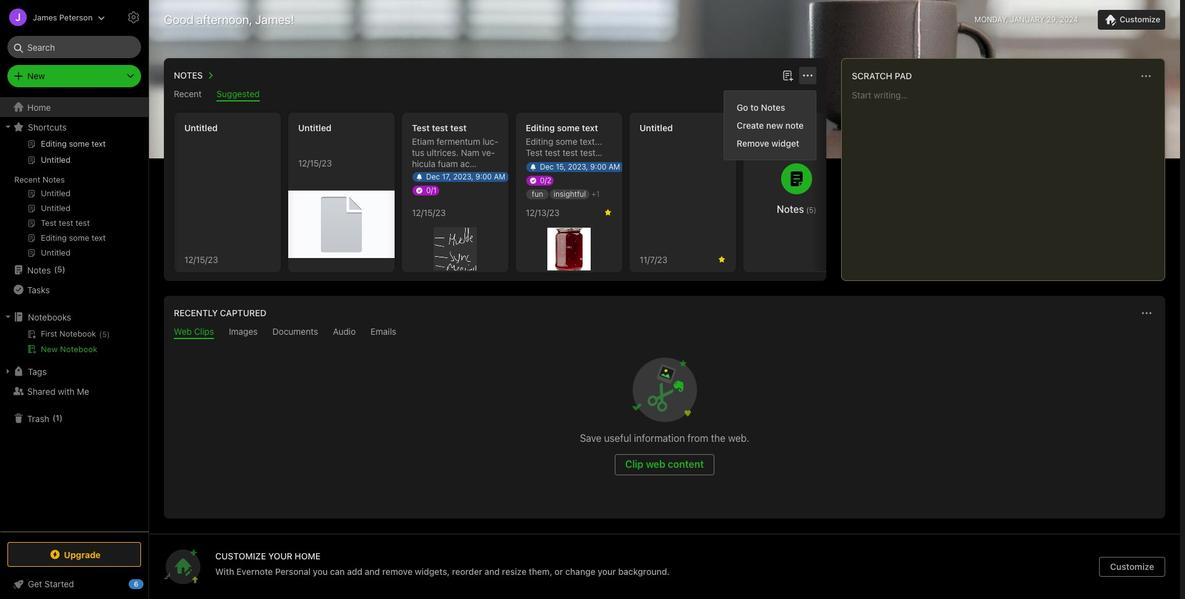 Task type: vqa. For each thing, say whether or not it's contained in the screenshot.
TAB
no



Task type: describe. For each thing, give the bounding box(es) containing it.
11/7/23
[[640, 254, 668, 265]]

am for tus
[[494, 172, 506, 181]]

home link
[[0, 97, 149, 117]]

go
[[737, 102, 749, 113]]

your
[[598, 566, 616, 577]]

more actions field for recently captured
[[1139, 304, 1156, 322]]

new
[[767, 120, 784, 131]]

tab list for recently captured
[[166, 326, 1163, 339]]

dec 15, 2023, 9:00 am
[[540, 162, 620, 171]]

emails tab
[[371, 326, 397, 339]]

luc
[[483, 136, 499, 147]]

trash
[[27, 413, 49, 424]]

dec for test
[[540, 162, 554, 171]]

12/13/23
[[526, 207, 560, 218]]

captured
[[220, 308, 267, 318]]

widget
[[772, 138, 800, 149]]

started
[[44, 579, 74, 589]]

january
[[1011, 15, 1045, 24]]

recently captured
[[174, 308, 267, 318]]

web.
[[728, 433, 750, 444]]

more actions image
[[1140, 306, 1155, 321]]

0 horizontal spatial thumbnail image
[[288, 191, 395, 258]]

am for test
[[609, 162, 620, 171]]

suggested tab
[[217, 88, 260, 101]]

images tab
[[229, 326, 258, 339]]

0 vertical spatial 12/15/23
[[298, 158, 332, 168]]

fuam
[[438, 158, 458, 169]]

test inside 'test test test etiam fermentum luc tus ultrices. nam ve hicula fuam ac eleifend vulputate. mauris nisi orci, bibendum sed purus ac, dapibus cursus risus. proin maximus, augue qu...'
[[412, 123, 430, 133]]

0 horizontal spatial notes ( 5 )
[[27, 264, 65, 275]]

maximus,
[[459, 214, 497, 225]]

notes inside notes ( 5 )
[[27, 265, 51, 275]]

recent tab
[[174, 88, 202, 101]]

go to notes link
[[725, 98, 816, 116]]

create new note link
[[725, 116, 816, 134]]

documents tab
[[273, 326, 318, 339]]

recent notes
[[14, 175, 65, 184]]

risus.
[[412, 214, 434, 225]]

( inside trash ( 1 )
[[52, 413, 56, 423]]

Start writing… text field
[[852, 90, 1165, 270]]

the
[[711, 433, 726, 444]]

notes inside group
[[43, 175, 65, 184]]

background.
[[619, 566, 670, 577]]

new button
[[7, 65, 141, 87]]

1 editing from the top
[[526, 123, 555, 133]]

qu...
[[439, 225, 457, 236]]

from
[[688, 433, 709, 444]]

monday, january 29, 2024
[[975, 15, 1079, 24]]

dec 17, 2023, 9:00 am
[[426, 172, 506, 181]]

9:00 for tus
[[476, 172, 492, 181]]

clip web content
[[626, 459, 704, 470]]

recent notes group
[[0, 137, 148, 265]]

james!
[[255, 12, 294, 27]]

tree containing home
[[0, 97, 149, 531]]

0 horizontal spatial more actions image
[[801, 68, 816, 83]]

get started
[[28, 579, 74, 589]]

mauris
[[412, 181, 439, 191]]

9:00 for test
[[591, 162, 607, 171]]

2 editing from the top
[[526, 136, 554, 147]]

notes button
[[171, 68, 218, 83]]

0/1
[[426, 186, 437, 195]]

new for new
[[27, 71, 45, 81]]

sed
[[454, 192, 469, 202]]

note
[[786, 120, 804, 131]]

save useful information from the web.
[[580, 433, 750, 444]]

home
[[27, 102, 51, 112]]

change
[[566, 566, 596, 577]]

documents
[[273, 326, 318, 337]]

emails
[[371, 326, 397, 337]]

audio
[[333, 326, 356, 337]]

+1
[[592, 189, 600, 199]]

information
[[634, 433, 685, 444]]

clip web content button
[[615, 454, 715, 475]]

web
[[174, 326, 192, 337]]

vulputate.
[[446, 170, 486, 180]]

clips
[[194, 326, 214, 337]]

thumbnail image for test
[[548, 228, 591, 270]]

more actions field for scratch pad
[[1138, 67, 1155, 85]]

0/2
[[540, 176, 552, 185]]

nisi
[[441, 181, 455, 191]]

shortcuts
[[28, 122, 67, 132]]

shortcuts button
[[0, 117, 148, 137]]

Account field
[[0, 5, 105, 30]]

remove widget link
[[725, 134, 816, 152]]

click to collapse image
[[144, 576, 153, 591]]

2023, for tus
[[453, 172, 474, 181]]

2 horizontal spatial 12/15/23
[[412, 207, 446, 218]]

tasks
[[27, 284, 50, 295]]

2023, for test
[[568, 162, 588, 171]]

hello
[[526, 170, 546, 180]]

0 vertical spatial customize button
[[1099, 10, 1166, 30]]

dapibus
[[426, 203, 458, 214]]

2024
[[1061, 15, 1079, 24]]

1 vertical spatial customize
[[1111, 561, 1155, 572]]

james peterson
[[33, 12, 93, 22]]

upgrade button
[[7, 542, 141, 567]]

images
[[229, 326, 258, 337]]

2 horizontal spatial 5
[[809, 205, 814, 215]]

good afternoon, james!
[[164, 12, 294, 27]]

settings image
[[126, 10, 141, 25]]

2 and from the left
[[485, 566, 500, 577]]

notebooks link
[[0, 307, 148, 327]]

new notebook button
[[0, 342, 148, 356]]



Task type: locate. For each thing, give the bounding box(es) containing it.
17,
[[442, 172, 451, 181]]

recent for recent notes
[[14, 175, 40, 184]]

new
[[27, 71, 45, 81], [41, 344, 58, 354]]

9:00
[[591, 162, 607, 171], [476, 172, 492, 181]]

your
[[268, 551, 293, 561]]

more actions image inside field
[[1139, 69, 1154, 84]]

content
[[668, 459, 704, 470]]

to
[[751, 102, 759, 113]]

nam
[[461, 147, 480, 158]]

web clips
[[174, 326, 214, 337]]

1 untitled from the left
[[184, 123, 218, 133]]

ve
[[482, 147, 495, 158]]

0 vertical spatial some
[[557, 123, 580, 133]]

audio tab
[[333, 326, 356, 339]]

recent inside group
[[14, 175, 40, 184]]

2 tab list from the top
[[166, 326, 1163, 339]]

9:00 down text...
[[591, 162, 607, 171]]

1 vertical spatial 2023,
[[453, 172, 474, 181]]

insightful
[[554, 189, 586, 199]]

with
[[215, 566, 234, 577]]

1 vertical spatial test
[[526, 147, 543, 158]]

web clips tab
[[174, 326, 214, 339]]

0 vertical spatial editing
[[526, 123, 555, 133]]

new up home
[[27, 71, 45, 81]]

More actions field
[[800, 67, 817, 84], [1138, 67, 1155, 85], [1139, 304, 1156, 322]]

world
[[549, 170, 572, 180]]

notes inside button
[[174, 70, 203, 80]]

remove
[[737, 138, 770, 149]]

2 vertical spatial 12/15/23
[[184, 254, 218, 265]]

)
[[814, 205, 817, 215], [62, 264, 65, 274], [107, 330, 110, 339], [59, 413, 63, 423]]

dec for tus
[[426, 172, 440, 181]]

tab list for notes
[[166, 88, 825, 101]]

0 vertical spatial 9:00
[[591, 162, 607, 171]]

test
[[412, 123, 430, 133], [526, 147, 543, 158]]

remove
[[382, 566, 413, 577]]

clip
[[626, 459, 644, 470]]

recent down shortcuts
[[14, 175, 40, 184]]

can
[[330, 566, 345, 577]]

new inside popup button
[[27, 71, 45, 81]]

trash ( 1 )
[[27, 413, 63, 424]]

remove widget
[[737, 138, 800, 149]]

1 horizontal spatial thumbnail image
[[434, 228, 477, 270]]

tags
[[28, 366, 47, 377]]

) inside new notebook group
[[107, 330, 110, 339]]

new inside button
[[41, 344, 58, 354]]

1 vertical spatial tab list
[[166, 326, 1163, 339]]

new for new notebook
[[41, 344, 58, 354]]

0 vertical spatial test
[[412, 123, 430, 133]]

1 horizontal spatial dec
[[540, 162, 554, 171]]

1 and from the left
[[365, 566, 380, 577]]

0 horizontal spatial 12/15/23
[[184, 254, 218, 265]]

recent for recent
[[174, 88, 202, 99]]

Search text field
[[16, 36, 132, 58]]

1 vertical spatial 5
[[57, 264, 62, 274]]

0 vertical spatial notes ( 5 )
[[777, 204, 817, 215]]

tasks button
[[0, 280, 148, 300]]

0 horizontal spatial dec
[[426, 172, 440, 181]]

new notebook group
[[0, 327, 148, 361]]

1 horizontal spatial test
[[526, 147, 543, 158]]

0 vertical spatial new
[[27, 71, 45, 81]]

afternoon,
[[197, 12, 252, 27]]

fun
[[532, 189, 543, 199]]

5 inside new notebook group
[[102, 330, 107, 339]]

fermentum
[[437, 136, 481, 147]]

1 horizontal spatial and
[[485, 566, 500, 577]]

0 vertical spatial recent
[[174, 88, 202, 99]]

0 vertical spatial 5
[[809, 205, 814, 215]]

0 horizontal spatial 9:00
[[476, 172, 492, 181]]

notes
[[174, 70, 203, 80], [761, 102, 786, 113], [43, 175, 65, 184], [777, 204, 805, 215], [27, 265, 51, 275]]

with
[[58, 386, 75, 396]]

customize your home with evernote personal you can add and remove widgets, reorder and resize them, or change your background.
[[215, 551, 670, 577]]

expand tags image
[[3, 366, 13, 376]]

or
[[555, 566, 563, 577]]

expand notebooks image
[[3, 312, 13, 322]]

some left text...
[[556, 136, 578, 147]]

purus
[[471, 192, 494, 202]]

0 horizontal spatial recent
[[14, 175, 40, 184]]

12/15/23
[[298, 158, 332, 168], [412, 207, 446, 218], [184, 254, 218, 265]]

notes inside dropdown list menu
[[761, 102, 786, 113]]

personal
[[275, 566, 311, 577]]

dec up 0/2
[[540, 162, 554, 171]]

bibendum
[[412, 192, 452, 202]]

home
[[295, 551, 321, 561]]

create
[[737, 120, 764, 131]]

new notebook
[[41, 344, 97, 354]]

text...
[[580, 136, 603, 147]]

scratch pad button
[[850, 69, 913, 84]]

text
[[582, 123, 598, 133]]

dropdown list menu
[[725, 98, 816, 152]]

9:00 right orci,
[[476, 172, 492, 181]]

1 vertical spatial new
[[41, 344, 58, 354]]

shared with me link
[[0, 381, 148, 401]]

and right 'add'
[[365, 566, 380, 577]]

cursus
[[461, 203, 487, 214]]

0 horizontal spatial untitled
[[184, 123, 218, 133]]

( inside new notebook group
[[99, 330, 102, 339]]

1 horizontal spatial 12/15/23
[[298, 158, 332, 168]]

good
[[164, 12, 194, 27]]

ultrices.
[[427, 147, 459, 158]]

0 vertical spatial dec
[[540, 162, 554, 171]]

1 vertical spatial 9:00
[[476, 172, 492, 181]]

get
[[28, 579, 42, 589]]

0 horizontal spatial and
[[365, 566, 380, 577]]

test up hello
[[526, 147, 543, 158]]

test inside editing some text editing some text... test test test test test test test test test hello world amiright
[[526, 147, 543, 158]]

augue
[[412, 225, 437, 236]]

0 horizontal spatial 5
[[57, 264, 62, 274]]

1 horizontal spatial 9:00
[[591, 162, 607, 171]]

thumbnail image for tus
[[434, 228, 477, 270]]

suggested
[[217, 88, 260, 99]]

Help and Learning task checklist field
[[0, 574, 149, 594]]

resize
[[502, 566, 527, 577]]

1
[[56, 413, 59, 423]]

0 vertical spatial tab list
[[166, 88, 825, 101]]

editing
[[526, 123, 555, 133], [526, 136, 554, 147]]

recent inside tab list
[[174, 88, 202, 99]]

create new note
[[737, 120, 804, 131]]

ac
[[461, 158, 470, 169]]

tab list containing web clips
[[166, 326, 1163, 339]]

1 vertical spatial recent
[[14, 175, 40, 184]]

evernote
[[237, 566, 273, 577]]

1 vertical spatial some
[[556, 136, 578, 147]]

0 horizontal spatial am
[[494, 172, 506, 181]]

shared with me
[[27, 386, 89, 396]]

ac,
[[412, 203, 424, 214]]

1 vertical spatial customize button
[[1100, 557, 1166, 577]]

2 vertical spatial 5
[[102, 330, 107, 339]]

tab list containing recent
[[166, 88, 825, 101]]

15,
[[556, 162, 566, 171]]

eleifend
[[412, 170, 444, 180]]

1 tab list from the top
[[166, 88, 825, 101]]

None search field
[[16, 36, 132, 58]]

1 vertical spatial dec
[[426, 172, 440, 181]]

am right amiright
[[609, 162, 620, 171]]

useful
[[604, 433, 632, 444]]

0 vertical spatial am
[[609, 162, 620, 171]]

dec left 17,
[[426, 172, 440, 181]]

3 untitled from the left
[[640, 123, 673, 133]]

more actions image
[[801, 68, 816, 83], [1139, 69, 1154, 84]]

dec
[[540, 162, 554, 171], [426, 172, 440, 181]]

new up tags
[[41, 344, 58, 354]]

) inside trash ( 1 )
[[59, 413, 63, 423]]

scratch pad
[[852, 71, 913, 81]]

go to notes
[[737, 102, 786, 113]]

1 horizontal spatial untitled
[[298, 123, 332, 133]]

insightful +1
[[554, 189, 600, 199]]

shared
[[27, 386, 56, 396]]

1 horizontal spatial am
[[609, 162, 620, 171]]

1 vertical spatial notes ( 5 )
[[27, 264, 65, 275]]

and left resize
[[485, 566, 500, 577]]

recent down notes button on the left top
[[174, 88, 202, 99]]

some left text
[[557, 123, 580, 133]]

widgets,
[[415, 566, 450, 577]]

1 horizontal spatial 5
[[102, 330, 107, 339]]

29,
[[1047, 15, 1058, 24]]

customize button
[[1099, 10, 1166, 30], [1100, 557, 1166, 577]]

0 vertical spatial customize
[[1120, 14, 1161, 24]]

0 horizontal spatial 2023,
[[453, 172, 474, 181]]

1 vertical spatial am
[[494, 172, 506, 181]]

2023, down ac at the top of page
[[453, 172, 474, 181]]

1 vertical spatial 12/15/23
[[412, 207, 446, 218]]

6
[[134, 580, 138, 588]]

tree
[[0, 97, 149, 531]]

2 horizontal spatial thumbnail image
[[548, 228, 591, 270]]

2023, right the 15,
[[568, 162, 588, 171]]

1 horizontal spatial notes ( 5 )
[[777, 204, 817, 215]]

james
[[33, 12, 57, 22]]

1 horizontal spatial 2023,
[[568, 162, 588, 171]]

thumbnail image
[[288, 191, 395, 258], [434, 228, 477, 270], [548, 228, 591, 270]]

etiam
[[412, 136, 434, 147]]

test up etiam
[[412, 123, 430, 133]]

amiright
[[575, 170, 607, 180]]

1 vertical spatial editing
[[526, 136, 554, 147]]

1 horizontal spatial recent
[[174, 88, 202, 99]]

0 vertical spatial 2023,
[[568, 162, 588, 171]]

me
[[77, 386, 89, 396]]

am down ve
[[494, 172, 506, 181]]

(
[[807, 205, 809, 215], [54, 264, 57, 274], [99, 330, 102, 339], [52, 413, 56, 423]]

orci,
[[457, 181, 475, 191]]

1 horizontal spatial more actions image
[[1139, 69, 1154, 84]]

0 horizontal spatial test
[[412, 123, 430, 133]]

2 horizontal spatial untitled
[[640, 123, 673, 133]]

upgrade
[[64, 549, 101, 560]]

add
[[347, 566, 363, 577]]

reorder
[[452, 566, 483, 577]]

2 untitled from the left
[[298, 123, 332, 133]]

tags button
[[0, 361, 148, 381]]

pad
[[895, 71, 913, 81]]

test test test etiam fermentum luc tus ultrices. nam ve hicula fuam ac eleifend vulputate. mauris nisi orci, bibendum sed purus ac, dapibus cursus risus. proin maximus, augue qu...
[[412, 123, 499, 236]]

tab list
[[166, 88, 825, 101], [166, 326, 1163, 339]]

scratch
[[852, 71, 893, 81]]



